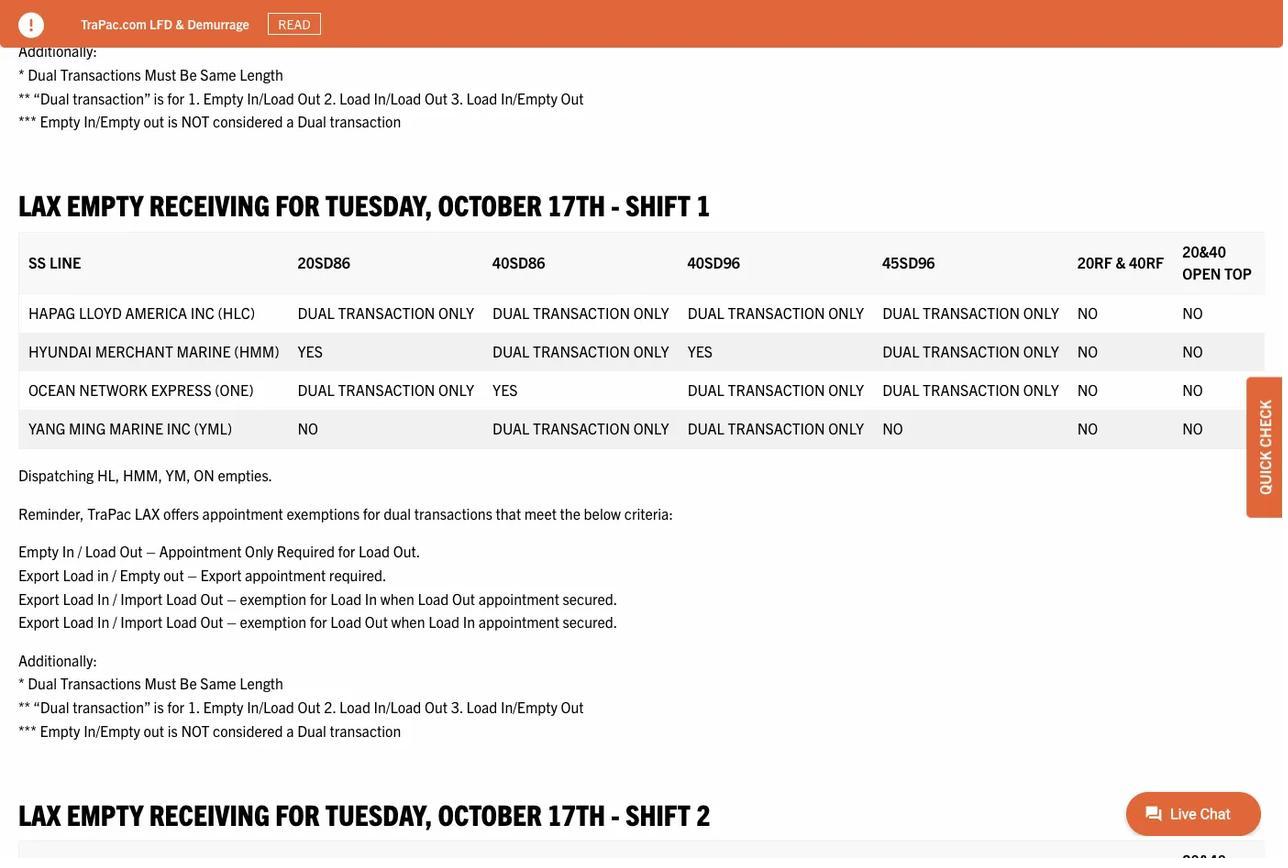 Task type: vqa. For each thing, say whether or not it's contained in the screenshot.
THE 'QUICK CHECK' at the right of the page
yes



Task type: locate. For each thing, give the bounding box(es) containing it.
20rf & 40rf
[[1078, 253, 1164, 271]]

0 vertical spatial lax
[[18, 186, 61, 222]]

for for lax empty receiving           for tuesday, october 17th              - shift 2
[[275, 796, 320, 831]]

inc left (hlc)
[[191, 303, 214, 321]]

-
[[611, 186, 620, 222], [611, 796, 620, 831]]

read link
[[268, 13, 321, 35]]

0 vertical spatial 17th
[[548, 186, 605, 222]]

1 vertical spatial transactions
[[60, 674, 141, 693]]

2 vertical spatial secured.
[[563, 613, 618, 631]]

"dual
[[33, 88, 69, 107], [33, 698, 69, 716]]

shift
[[626, 186, 691, 222], [626, 796, 691, 831]]

lax
[[18, 186, 61, 222], [135, 504, 160, 522], [18, 796, 61, 831]]

1 vertical spatial october
[[438, 796, 542, 831]]

40sd86
[[493, 253, 545, 271]]

0 vertical spatial additionally: * dual transactions must be same length ** "dual transaction" is for 1. empty in/load out 2. load in/load out 3. load in/empty out *** empty in/empty out is not considered a dual transaction
[[18, 41, 584, 130]]

- for 2
[[611, 796, 620, 831]]

2 1. from the top
[[188, 698, 200, 716]]

ym,
[[166, 466, 191, 484]]

shift left "2"
[[626, 796, 691, 831]]

1 - from the top
[[611, 186, 620, 222]]

in
[[97, 566, 109, 584]]

dual transaction only
[[298, 303, 474, 321], [493, 303, 669, 321], [688, 303, 864, 321], [883, 303, 1059, 321], [493, 342, 669, 360], [883, 342, 1059, 360], [298, 380, 474, 399], [688, 380, 864, 399], [883, 380, 1059, 399], [493, 419, 669, 437], [688, 419, 864, 437]]

top
[[1225, 264, 1252, 282]]

**
[[18, 88, 30, 107], [18, 698, 30, 716]]

1 vertical spatial a
[[286, 721, 294, 740]]

must
[[144, 65, 176, 83], [144, 674, 176, 693]]

marine
[[177, 342, 231, 360], [109, 419, 163, 437]]

hapag
[[28, 303, 75, 321]]

is
[[154, 88, 164, 107], [168, 112, 178, 130], [154, 698, 164, 716], [168, 721, 178, 740]]

0 vertical spatial marine
[[177, 342, 231, 360]]

1 a from the top
[[286, 112, 294, 130]]

0 vertical spatial shift
[[626, 186, 691, 222]]

0 vertical spatial 2.
[[324, 88, 336, 107]]

1 vertical spatial tuesday,
[[325, 796, 432, 831]]

empty for lax empty receiving           for tuesday, october 17th              - shift 1
[[67, 186, 143, 222]]

1 3. from the top
[[451, 88, 463, 107]]

2 empty from the top
[[67, 796, 143, 831]]

0 vertical spatial empty
[[67, 186, 143, 222]]

(one)
[[215, 380, 254, 399]]

2 vertical spatial out
[[144, 721, 164, 740]]

october for 1
[[438, 186, 542, 222]]

1 not from the top
[[181, 112, 209, 130]]

lax empty receiving           for tuesday, october 17th              - shift 1
[[18, 186, 711, 222]]

1 vertical spatial exemption
[[240, 589, 306, 608]]

1 ** from the top
[[18, 88, 30, 107]]

merchant
[[95, 342, 173, 360]]

2 considered from the top
[[213, 721, 283, 740]]

0 vertical spatial import
[[120, 3, 163, 22]]

2 shift from the top
[[626, 796, 691, 831]]

demurrage
[[187, 15, 249, 32]]

- left "2"
[[611, 796, 620, 831]]

1 vertical spatial 3.
[[451, 698, 463, 716]]

0 vertical spatial -
[[611, 186, 620, 222]]

0 vertical spatial inc
[[191, 303, 214, 321]]

1 vertical spatial length
[[240, 674, 283, 693]]

1 17th from the top
[[548, 186, 605, 222]]

1 vertical spatial out
[[163, 566, 184, 584]]

2 additionally: from the top
[[18, 651, 97, 669]]

1 vertical spatial import
[[120, 589, 163, 608]]

lax for lax empty receiving           for tuesday, october 17th              - shift 1
[[18, 186, 61, 222]]

empty for lax empty receiving           for tuesday, october 17th              - shift 2
[[67, 796, 143, 831]]

considered
[[213, 112, 283, 130], [213, 721, 283, 740]]

2 vertical spatial import
[[120, 613, 163, 631]]

0 vertical spatial transactions
[[60, 65, 141, 83]]

1 transaction from the top
[[330, 112, 401, 130]]

0 vertical spatial 3.
[[451, 88, 463, 107]]

0 vertical spatial ***
[[18, 112, 36, 130]]

0 vertical spatial transaction
[[330, 112, 401, 130]]

empty
[[67, 186, 143, 222], [67, 796, 143, 831]]

1 vertical spatial when
[[381, 589, 414, 608]]

1 vertical spatial additionally: * dual transactions must be same length ** "dual transaction" is for 1. empty in/load out 2. load in/load out 3. load in/empty out *** empty in/empty out is not considered a dual transaction
[[18, 651, 584, 740]]

0 vertical spatial additionally:
[[18, 41, 97, 60]]

transactions
[[60, 65, 141, 83], [60, 674, 141, 693]]

0 vertical spatial *
[[18, 65, 24, 83]]

17th for 1
[[548, 186, 605, 222]]

for
[[310, 3, 327, 22], [167, 88, 184, 107], [363, 504, 380, 522], [338, 542, 355, 561], [310, 589, 327, 608], [310, 613, 327, 631], [167, 698, 184, 716]]

1 tuesday, from the top
[[325, 186, 432, 222]]

1 vertical spatial must
[[144, 674, 176, 693]]

1 vertical spatial not
[[181, 721, 209, 740]]

1 vertical spatial &
[[1116, 253, 1126, 271]]

appointment
[[479, 3, 559, 22], [202, 504, 283, 522], [245, 566, 326, 584], [479, 589, 559, 608], [479, 613, 559, 631]]

inc left (yml)
[[167, 419, 191, 437]]

0 vertical spatial be
[[180, 65, 197, 83]]

1 vertical spatial for
[[275, 796, 320, 831]]

2 transaction from the top
[[330, 721, 401, 740]]

0 vertical spatial same
[[200, 65, 236, 83]]

quick
[[1256, 451, 1274, 495]]

1 vertical spatial receiving
[[149, 796, 270, 831]]

2 vertical spatial exemption
[[240, 613, 306, 631]]

2 length from the top
[[240, 674, 283, 693]]

0 vertical spatial 1.
[[188, 88, 200, 107]]

2 ** from the top
[[18, 698, 30, 716]]

dual
[[28, 65, 57, 83], [297, 112, 326, 130], [28, 674, 57, 693], [297, 721, 326, 740]]

0 vertical spatial length
[[240, 65, 283, 83]]

additionally: * dual transactions must be same length ** "dual transaction" is for 1. empty in/load out 2. load in/load out 3. load in/empty out *** empty in/empty out is not considered a dual transaction
[[18, 41, 584, 130], [18, 651, 584, 740]]

tuesday, for 1
[[325, 186, 432, 222]]

1 vertical spatial additionally:
[[18, 651, 97, 669]]

a
[[286, 112, 294, 130], [286, 721, 294, 740]]

exemption
[[240, 3, 306, 22], [240, 589, 306, 608], [240, 613, 306, 631]]

0 vertical spatial considered
[[213, 112, 283, 130]]

1 october from the top
[[438, 186, 542, 222]]

1 vertical spatial empty
[[67, 796, 143, 831]]

2 import from the top
[[120, 589, 163, 608]]

2 17th from the top
[[548, 796, 605, 831]]

2 october from the top
[[438, 796, 542, 831]]

inc
[[191, 303, 214, 321], [167, 419, 191, 437]]

1 vertical spatial ***
[[18, 721, 36, 740]]

quick check link
[[1247, 377, 1283, 518]]

dispatching hl, hmm, ym, on empties.
[[18, 466, 273, 484]]

yang
[[28, 419, 66, 437]]

0 vertical spatial must
[[144, 65, 176, 83]]

ming
[[69, 419, 106, 437]]

2 *** from the top
[[18, 721, 36, 740]]

1 shift from the top
[[626, 186, 691, 222]]

(yml)
[[194, 419, 232, 437]]

trapac.com lfd & demurrage
[[81, 15, 249, 32]]

3 import from the top
[[120, 613, 163, 631]]

&
[[176, 15, 184, 32], [1116, 253, 1126, 271]]

0 vertical spatial not
[[181, 112, 209, 130]]

marine down ocean network express (one) at the left top of page
[[109, 419, 163, 437]]

0 vertical spatial "dual
[[33, 88, 69, 107]]

& right "20rf"
[[1116, 253, 1126, 271]]

1 vertical spatial considered
[[213, 721, 283, 740]]

in
[[97, 3, 109, 22], [463, 3, 475, 22], [62, 542, 74, 561], [97, 589, 109, 608], [365, 589, 377, 608], [97, 613, 109, 631], [463, 613, 475, 631]]

–
[[227, 3, 237, 22], [146, 542, 156, 561], [187, 566, 197, 584], [227, 589, 237, 608], [227, 613, 237, 631]]

1 receiving from the top
[[149, 186, 270, 222]]

- for 1
[[611, 186, 620, 222]]

transaction up lax empty receiving           for tuesday, october 17th              - shift 1
[[330, 112, 401, 130]]

empty
[[203, 88, 244, 107], [40, 112, 80, 130], [18, 542, 59, 561], [120, 566, 160, 584], [203, 698, 244, 716], [40, 721, 80, 740]]

0 vertical spatial secured.
[[563, 3, 618, 22]]

trapac
[[87, 504, 131, 522]]

required
[[277, 542, 335, 561]]

3 exemption from the top
[[240, 613, 306, 631]]

1 vertical spatial inc
[[167, 419, 191, 437]]

1 considered from the top
[[213, 112, 283, 130]]

1 vertical spatial secured.
[[563, 589, 618, 608]]

1 vertical spatial marine
[[109, 419, 163, 437]]

shift for 1
[[626, 186, 691, 222]]

marine up express
[[177, 342, 231, 360]]

40rf
[[1129, 253, 1164, 271]]

no
[[1078, 303, 1098, 321], [1183, 303, 1203, 321], [1078, 342, 1098, 360], [1183, 342, 1203, 360], [1078, 380, 1098, 399], [1183, 380, 1203, 399], [1270, 380, 1283, 399], [298, 419, 318, 437], [883, 419, 903, 437], [1078, 419, 1098, 437], [1183, 419, 1203, 437], [1270, 419, 1283, 437]]

transaction"
[[73, 88, 150, 107], [73, 698, 150, 716]]

lloyd
[[79, 303, 122, 321]]

2 tuesday, from the top
[[325, 796, 432, 831]]

when
[[391, 3, 425, 22], [381, 589, 414, 608], [391, 613, 425, 631]]

3 secured. from the top
[[563, 613, 618, 631]]

1 empty from the top
[[67, 186, 143, 222]]

additionally:
[[18, 41, 97, 60], [18, 651, 97, 669]]

reminder,
[[18, 504, 84, 522]]

20sd86
[[298, 253, 350, 271]]

1 vertical spatial transaction
[[330, 721, 401, 740]]

yes
[[298, 342, 323, 360], [688, 342, 713, 360], [493, 380, 518, 399]]

1 vertical spatial 17th
[[548, 796, 605, 831]]

0 vertical spatial exemption
[[240, 3, 306, 22]]

0 vertical spatial october
[[438, 186, 542, 222]]

1 additionally: * dual transactions must be same length ** "dual transaction" is for 1. empty in/load out 2. load in/load out 3. load in/empty out *** empty in/empty out is not considered a dual transaction from the top
[[18, 41, 584, 130]]

1 horizontal spatial marine
[[177, 342, 231, 360]]

shift for 2
[[626, 796, 691, 831]]

quick check
[[1256, 400, 1274, 495]]

0 vertical spatial **
[[18, 88, 30, 107]]

& right lfd
[[176, 15, 184, 32]]

1 vertical spatial **
[[18, 698, 30, 716]]

0 vertical spatial transaction"
[[73, 88, 150, 107]]

1 vertical spatial 1.
[[188, 698, 200, 716]]

2 vertical spatial when
[[391, 613, 425, 631]]

1 1. from the top
[[188, 88, 200, 107]]

empty in / load out – appointment only required for load out. export load in / empty out – export appointment required. export load in / import load out – exemption for load in when load out appointment secured. export load in / import load out – exemption for load out when load in appointment secured.
[[18, 542, 618, 631]]

load
[[63, 3, 94, 22], [166, 3, 197, 22], [330, 3, 362, 22], [429, 3, 460, 22], [339, 88, 371, 107], [466, 88, 498, 107], [85, 542, 116, 561], [359, 542, 390, 561], [63, 566, 94, 584], [63, 589, 94, 608], [166, 589, 197, 608], [330, 589, 362, 608], [418, 589, 449, 608], [63, 613, 94, 631], [166, 613, 197, 631], [330, 613, 362, 631], [429, 613, 460, 631], [339, 698, 371, 716], [466, 698, 498, 716]]

1 vertical spatial "dual
[[33, 698, 69, 716]]

open
[[1183, 264, 1221, 282]]

2 receiving from the top
[[149, 796, 270, 831]]

ss
[[28, 253, 46, 271]]

inc for (hlc)
[[191, 303, 214, 321]]

0 vertical spatial for
[[275, 186, 320, 222]]

receiving for lax empty receiving           for tuesday, october 17th              - shift 2
[[149, 796, 270, 831]]

out
[[144, 112, 164, 130], [163, 566, 184, 584], [144, 721, 164, 740]]

1 vertical spatial transaction"
[[73, 698, 150, 716]]

2 for from the top
[[275, 796, 320, 831]]

0 horizontal spatial marine
[[109, 419, 163, 437]]

2 vertical spatial lax
[[18, 796, 61, 831]]

in/empty
[[501, 88, 558, 107], [84, 112, 140, 130], [501, 698, 558, 716], [84, 721, 140, 740]]

not
[[181, 112, 209, 130], [181, 721, 209, 740]]

1 same from the top
[[200, 65, 236, 83]]

1 vertical spatial 2.
[[324, 698, 336, 716]]

inc for (yml)
[[167, 419, 191, 437]]

0 vertical spatial tuesday,
[[325, 186, 432, 222]]

only
[[245, 542, 274, 561]]

1 vertical spatial shift
[[626, 796, 691, 831]]

transaction
[[338, 303, 435, 321], [533, 303, 630, 321], [728, 303, 825, 321], [923, 303, 1020, 321], [533, 342, 630, 360], [923, 342, 1020, 360], [338, 380, 435, 399], [728, 380, 825, 399], [923, 380, 1020, 399], [533, 419, 630, 437], [728, 419, 825, 437]]

/
[[113, 3, 117, 22], [78, 542, 82, 561], [112, 566, 116, 584], [113, 589, 117, 608], [113, 613, 117, 631]]

dispatching
[[18, 466, 94, 484]]

offers
[[163, 504, 199, 522]]

hyundai merchant marine (hmm)
[[28, 342, 279, 360]]

october
[[438, 186, 542, 222], [438, 796, 542, 831]]

in/load
[[247, 88, 294, 107], [374, 88, 421, 107], [247, 698, 294, 716], [374, 698, 421, 716]]

2 2. from the top
[[324, 698, 336, 716]]

transaction up lax empty receiving           for tuesday, october 17th              - shift 2
[[330, 721, 401, 740]]

trapac.com
[[81, 15, 147, 32]]

1 vertical spatial *
[[18, 674, 24, 693]]

1 vertical spatial be
[[180, 674, 197, 693]]

1 for from the top
[[275, 186, 320, 222]]

2 - from the top
[[611, 796, 620, 831]]

0 horizontal spatial &
[[176, 15, 184, 32]]

out
[[200, 3, 223, 22], [365, 3, 388, 22], [298, 88, 321, 107], [425, 88, 448, 107], [561, 88, 584, 107], [120, 542, 143, 561], [200, 589, 223, 608], [452, 589, 475, 608], [200, 613, 223, 631], [365, 613, 388, 631], [298, 698, 321, 716], [425, 698, 448, 716], [561, 698, 584, 716]]

lax empty receiving           for tuesday, october 17th              - shift 2
[[18, 796, 711, 831]]

1 vertical spatial -
[[611, 796, 620, 831]]

- left 1
[[611, 186, 620, 222]]

1 horizontal spatial yes
[[493, 380, 518, 399]]

0 vertical spatial &
[[176, 15, 184, 32]]

dual
[[298, 303, 335, 321], [493, 303, 530, 321], [688, 303, 725, 321], [883, 303, 920, 321], [493, 342, 530, 360], [883, 342, 920, 360], [298, 380, 335, 399], [688, 380, 725, 399], [883, 380, 920, 399], [493, 419, 530, 437], [688, 419, 725, 437]]

1 be from the top
[[180, 65, 197, 83]]

1 vertical spatial same
[[200, 674, 236, 693]]

0 vertical spatial a
[[286, 112, 294, 130]]

shift left 1
[[626, 186, 691, 222]]

1 length from the top
[[240, 65, 283, 83]]

0 vertical spatial receiving
[[149, 186, 270, 222]]

secured.
[[563, 3, 618, 22], [563, 589, 618, 608], [563, 613, 618, 631]]



Task type: describe. For each thing, give the bounding box(es) containing it.
1 additionally: from the top
[[18, 41, 97, 60]]

1
[[697, 186, 711, 222]]

0 vertical spatial when
[[391, 3, 425, 22]]

20&40 open top
[[1183, 242, 1252, 282]]

45sd96
[[883, 253, 935, 271]]

lfd
[[150, 15, 173, 32]]

transactions
[[415, 504, 492, 522]]

17th for 2
[[548, 796, 605, 831]]

2 exemption from the top
[[240, 589, 306, 608]]

that
[[496, 504, 521, 522]]

1 2. from the top
[[324, 88, 336, 107]]

read
[[278, 16, 311, 32]]

20&40
[[1183, 242, 1226, 260]]

ocean network express (one)
[[28, 380, 254, 399]]

ocean
[[28, 380, 76, 399]]

hapag lloyd america inc (hlc)
[[28, 303, 255, 321]]

2 same from the top
[[200, 674, 236, 693]]

tuesday, for 2
[[325, 796, 432, 831]]

lax for lax empty receiving           for tuesday, october 17th              - shift 2
[[18, 796, 61, 831]]

1 transactions from the top
[[60, 65, 141, 83]]

america
[[125, 303, 187, 321]]

1 *** from the top
[[18, 112, 36, 130]]

on
[[194, 466, 214, 484]]

2 not from the top
[[181, 721, 209, 740]]

receiving for lax empty receiving           for tuesday, october 17th              - shift 1
[[149, 186, 270, 222]]

2 "dual from the top
[[33, 698, 69, 716]]

1 vertical spatial lax
[[135, 504, 160, 522]]

1 horizontal spatial &
[[1116, 253, 1126, 271]]

(hmm)
[[234, 342, 279, 360]]

40sd96
[[688, 253, 740, 271]]

required.
[[329, 566, 387, 584]]

meet
[[525, 504, 557, 522]]

below
[[584, 504, 621, 522]]

2 3. from the top
[[451, 698, 463, 716]]

october for 2
[[438, 796, 542, 831]]

1 exemption from the top
[[240, 3, 306, 22]]

(hlc)
[[218, 303, 255, 321]]

out.
[[393, 542, 420, 561]]

0 vertical spatial out
[[144, 112, 164, 130]]

marine for (hmm)
[[177, 342, 231, 360]]

2 additionally: * dual transactions must be same length ** "dual transaction" is for 1. empty in/load out 2. load in/load out 3. load in/empty out *** empty in/empty out is not considered a dual transaction from the top
[[18, 651, 584, 740]]

the
[[560, 504, 581, 522]]

hl,
[[97, 466, 119, 484]]

2 must from the top
[[144, 674, 176, 693]]

line
[[49, 253, 81, 271]]

exemptions
[[287, 504, 360, 522]]

1 transaction" from the top
[[73, 88, 150, 107]]

appointment
[[159, 542, 242, 561]]

empties.
[[218, 466, 273, 484]]

marine for inc
[[109, 419, 163, 437]]

for for lax empty receiving           for tuesday, october 17th              - shift 1
[[275, 186, 320, 222]]

network
[[79, 380, 147, 399]]

1 secured. from the top
[[563, 3, 618, 22]]

reminder, trapac lax offers appointment exemptions for dual transactions that meet the below criteria:
[[18, 504, 673, 522]]

2
[[697, 796, 711, 831]]

hyundai
[[28, 342, 92, 360]]

1 "dual from the top
[[33, 88, 69, 107]]

ss line
[[28, 253, 81, 271]]

solid image
[[18, 12, 44, 38]]

2 secured. from the top
[[563, 589, 618, 608]]

2 horizontal spatial yes
[[688, 342, 713, 360]]

check
[[1256, 400, 1274, 448]]

express
[[151, 380, 212, 399]]

2 a from the top
[[286, 721, 294, 740]]

dual
[[384, 504, 411, 522]]

0 horizontal spatial yes
[[298, 342, 323, 360]]

2 transactions from the top
[[60, 674, 141, 693]]

2 be from the top
[[180, 674, 197, 693]]

20rf
[[1078, 253, 1113, 271]]

yang ming marine inc (yml)
[[28, 419, 232, 437]]

1 import from the top
[[120, 3, 163, 22]]

out inside empty in / load out – appointment only required for load out. export load in / empty out – export appointment required. export load in / import load out – exemption for load in when load out appointment secured. export load in / import load out – exemption for load out when load in appointment secured.
[[163, 566, 184, 584]]

hmm,
[[123, 466, 162, 484]]

2 transaction" from the top
[[73, 698, 150, 716]]

2 * from the top
[[18, 674, 24, 693]]

1 * from the top
[[18, 65, 24, 83]]

1 must from the top
[[144, 65, 176, 83]]

criteria:
[[624, 504, 673, 522]]

export load in / import load out – exemption for load out when load in appointment secured.
[[18, 3, 618, 22]]



